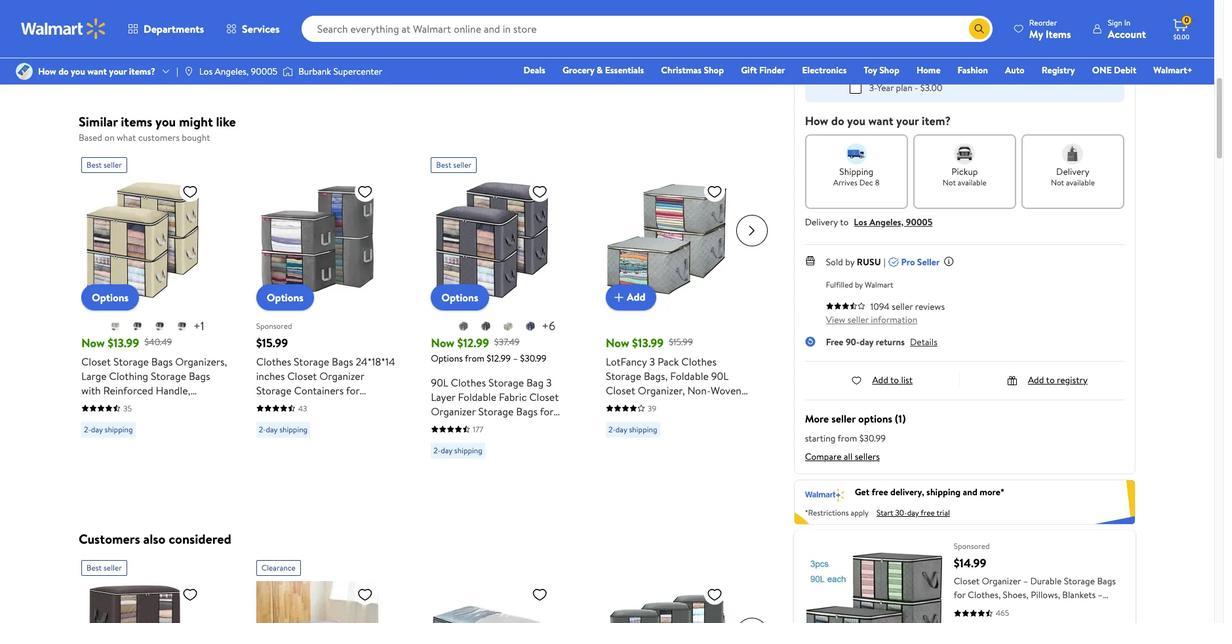 Task type: vqa. For each thing, say whether or not it's contained in the screenshot.


Task type: locate. For each thing, give the bounding box(es) containing it.
next image image
[[117, 71, 128, 82]]

walmart image
[[21, 18, 106, 39]]

add button
[[606, 284, 656, 310]]

$13.99 inside now $13.99 $40.49 closet storage bags organizers, large clothing storage bags with reinforced handle, foldable clothes storage bags closet organizers, blanket storage bags for bedding, clothes - 4 pack
[[108, 335, 139, 351]]

coffee image right beige image
[[132, 321, 143, 331]]

0 horizontal spatial bedding,
[[159, 427, 199, 441]]

0 horizontal spatial coffee image
[[132, 321, 143, 331]]

 image left burbank
[[283, 65, 293, 78]]

1 horizontal spatial do
[[831, 112, 844, 129]]

1 vertical spatial 90005
[[906, 215, 933, 228]]

blankets
[[489, 433, 527, 447]]

shipping up 4
[[105, 424, 133, 435]]

a
[[868, 30, 873, 43]]

90l inside now $13.99 $15.99 lotfancy 3 pack clothes storage bags, foldable 90l closet organizer, non-woven cloth
[[711, 369, 729, 383]]

clothes inside sponsored $15.99 clothes storage bags 24*18*14 inches closet organizer storage containers for comforter bedding pillow, reinforced handles, grey
[[256, 354, 291, 369]]

$37.49
[[494, 336, 520, 349]]

0 horizontal spatial and
[[530, 433, 546, 447]]

0 horizontal spatial $30.99
[[520, 352, 547, 365]]

not inside delivery not available
[[1051, 177, 1064, 188]]

honeier 96l under bed storage bags with reinforced handle, 2pcs underbed storage containers with extra zipper, foldable visible closet storage organizers image
[[431, 581, 553, 624]]

$13.99 for now $13.99 $15.99 lotfancy 3 pack clothes storage bags, foldable 90l closet organizer, non-woven cloth
[[632, 335, 664, 351]]

1 horizontal spatial and
[[963, 486, 978, 499]]

0 vertical spatial 3
[[649, 354, 655, 369]]

delivery for to
[[805, 215, 838, 228]]

customers
[[138, 131, 180, 144]]

3 options link from the left
[[431, 284, 489, 310]]

1 shop from the left
[[704, 64, 724, 77]]

available down intent image for pickup
[[958, 177, 987, 188]]

year for 3-
[[877, 81, 894, 94]]

0 horizontal spatial reinforced
[[103, 383, 153, 398]]

 image
[[16, 63, 33, 80], [283, 65, 293, 78], [183, 66, 194, 77]]

30-
[[895, 508, 907, 519]]

2 $13.99 from the left
[[632, 335, 664, 351]]

foldable up 177
[[458, 390, 496, 404]]

one debit
[[1092, 64, 1136, 77]]

0 horizontal spatial to
[[840, 215, 849, 228]]

add inside button
[[627, 290, 646, 304]]

blanket
[[168, 412, 202, 427]]

1 vertical spatial delivery
[[805, 215, 838, 228]]

3-Year plan - $3.00 checkbox
[[850, 82, 861, 93]]

sign in to add to favorites list, lotfancy 3 pack clothes storage bags, foldable 90l closet organizer, non-woven cloth image
[[707, 183, 723, 200]]

1 horizontal spatial available
[[1066, 177, 1095, 188]]

2- down comforter
[[259, 424, 266, 435]]

add for add to registry
[[1028, 373, 1044, 387]]

0 vertical spatial sponsored
[[256, 321, 292, 332]]

0 horizontal spatial with
[[81, 383, 101, 398]]

gift finder
[[741, 64, 785, 77]]

want for item?
[[868, 112, 893, 129]]

1 vertical spatial from
[[838, 432, 857, 445]]

from down gray image
[[465, 352, 484, 365]]

bought
[[182, 131, 210, 144]]

2 horizontal spatial options link
[[431, 284, 489, 310]]

1 options link from the left
[[81, 284, 139, 310]]

|
[[176, 65, 178, 78], [884, 255, 885, 268]]

2 horizontal spatial  image
[[283, 65, 293, 78]]

0 vertical spatial how
[[38, 65, 56, 78]]

1 horizontal spatial |
[[884, 255, 885, 268]]

how down electronics "link"
[[805, 112, 828, 129]]

closet organizers and storage bags for clothes, large capacity clothing blanket storage bags with reinforced handle, 3 layer fabric closet organizer for clothing, bedding, 3 pack image
[[81, 581, 203, 624]]

rusu
[[857, 255, 881, 268]]

sign in to add to favorites list, closet organizers and storage bags for clothes, large capacity clothing blanket storage bags with reinforced handle, 3 layer fabric closet organizer for clothing, bedding, 3 pack image
[[182, 586, 198, 603]]

1 vertical spatial organizers,
[[113, 412, 165, 427]]

los up might
[[199, 65, 212, 78]]

year up 3-
[[877, 60, 894, 73]]

bags down "bag" on the left bottom of page
[[516, 404, 538, 419]]

1 year from the top
[[877, 60, 894, 73]]

90005 up pro seller
[[906, 215, 933, 228]]

fashion
[[958, 64, 988, 77]]

0 horizontal spatial now
[[81, 335, 105, 351]]

1 not from the left
[[943, 177, 956, 188]]

2 horizontal spatial now
[[606, 335, 629, 351]]

customers also considered
[[79, 530, 231, 548]]

0 vertical spatial angeles,
[[215, 65, 249, 78]]

best
[[87, 159, 102, 170], [436, 159, 451, 170], [87, 562, 102, 573]]

1 $13.99 from the left
[[108, 335, 139, 351]]

do down electronics "link"
[[831, 112, 844, 129]]

details button
[[910, 335, 938, 348]]

add left the list
[[872, 373, 888, 387]]

2 horizontal spatial to
[[1046, 373, 1055, 387]]

1 now from the left
[[81, 335, 105, 351]]

0 horizontal spatial want
[[87, 65, 107, 78]]

3 for clothes
[[546, 375, 552, 390]]

465
[[996, 608, 1009, 619]]

0 vertical spatial year
[[877, 60, 894, 73]]

$13.99
[[108, 335, 139, 351], [632, 335, 664, 351]]

1 vertical spatial sponsored
[[954, 541, 990, 552]]

$15.99 up 'inches'
[[256, 335, 288, 351]]

now for now $12.99 $37.49 options from $12.99 – $30.99
[[431, 335, 454, 351]]

you for how do you want your item?
[[847, 112, 866, 129]]

1 vertical spatial want
[[868, 112, 893, 129]]

dark blue2 image
[[525, 321, 536, 331]]

clothes storage bags 24*18*14 inches closet organizer storage containers for comforter bedding pillow, reinforced handles, grey image
[[256, 178, 378, 300]]

closet down lotfancy
[[606, 383, 635, 398]]

get free delivery, shipping and more* banner
[[794, 480, 1136, 525]]

0 horizontal spatial available
[[958, 177, 987, 188]]

0 $0.00
[[1173, 15, 1190, 41]]

from inside now $12.99 $37.49 options from $12.99 – $30.99
[[465, 352, 484, 365]]

list
[[901, 373, 913, 387]]

to for registry
[[1046, 373, 1055, 387]]

product group containing now $13.99
[[606, 152, 752, 494]]

reinforced up 23.6*16.9*13.7
[[491, 419, 541, 433]]

how for how do you want your items?
[[38, 65, 56, 78]]

0 vertical spatial delivery
[[1056, 165, 1090, 178]]

0 vertical spatial do
[[58, 65, 69, 78]]

bags left 24*18*14
[[332, 354, 353, 369]]

$3.00
[[920, 81, 942, 94]]

dark blue image
[[155, 321, 165, 331]]

available inside 'pickup not available'
[[958, 177, 987, 188]]

1 horizontal spatial reinforced
[[256, 412, 306, 427]]

not inside 'pickup not available'
[[943, 177, 956, 188]]

pro seller info image
[[944, 257, 954, 267]]

foldable right bags,
[[670, 369, 709, 383]]

1 horizontal spatial from
[[838, 432, 857, 445]]

 image for how
[[16, 63, 33, 80]]

0 horizontal spatial 3
[[546, 375, 552, 390]]

plan up 3-year plan - $3.00
[[896, 60, 912, 73]]

now inside now $13.99 $15.99 lotfancy 3 pack clothes storage bags, foldable 90l closet organizer, non-woven cloth
[[606, 335, 629, 351]]

1094
[[870, 300, 890, 313]]

$13.99 inside now $13.99 $15.99 lotfancy 3 pack clothes storage bags, foldable 90l closet organizer, non-woven cloth
[[632, 335, 664, 351]]

1 horizontal spatial to
[[890, 373, 899, 387]]

reinforced up 35
[[103, 383, 153, 398]]

0 vertical spatial 90005
[[251, 65, 278, 78]]

options for closet storage bags organizers, large clothing storage bags with reinforced handle, foldable clothes storage bags closet organizers, blanket storage bags for bedding, clothes - 4 pack image
[[92, 290, 129, 305]]

24*18*14
[[356, 354, 395, 369]]

sponsored inside $14.99 group
[[954, 541, 990, 552]]

closet storage bags organizers, large clothing storage bags with reinforced handle, foldable clothes storage bags closet organizers, blanket storage bags for bedding, clothes - 4 pack image
[[81, 178, 203, 300]]

walmart
[[865, 279, 893, 290]]

for down "bag" on the left bottom of page
[[540, 404, 553, 419]]

and inside banner
[[963, 486, 978, 499]]

3 now from the left
[[606, 335, 629, 351]]

- left the $3.00
[[915, 81, 918, 94]]

add for add a protection plan what's covered
[[850, 30, 866, 43]]

1 vertical spatial and
[[963, 486, 978, 499]]

3 inside now $13.99 $15.99 lotfancy 3 pack clothes storage bags, foldable 90l closet organizer, non-woven cloth
[[649, 354, 655, 369]]

options link for now $12.99
[[431, 284, 489, 310]]

reinforced inside 90l clothes storage bag 3 layer foldable fabric closet organizer storage bags for clothes with reinforced handle for bedding, blankets and comforters 23.6*16.9*13.7 in
[[491, 419, 541, 433]]

23.6*16.9*13.7
[[487, 447, 547, 462]]

2-day shipping
[[84, 424, 133, 435], [259, 424, 308, 435], [608, 424, 657, 435], [434, 445, 482, 456]]

1 horizontal spatial now
[[431, 335, 454, 351]]

1 horizontal spatial $30.99
[[859, 432, 886, 445]]

you inside similar items you might like based on what customers bought
[[155, 113, 176, 130]]

coffee image
[[132, 321, 143, 331], [481, 321, 491, 331]]

1 horizontal spatial sponsored
[[954, 541, 990, 552]]

apply
[[851, 508, 869, 519]]

bags inside 90l clothes storage bag 3 layer foldable fabric closet organizer storage bags for clothes with reinforced handle for bedding, blankets and comforters 23.6*16.9*13.7 in
[[516, 404, 538, 419]]

1 available from the left
[[958, 177, 987, 188]]

bags right handle,
[[198, 398, 219, 412]]

angeles, down services dropdown button
[[215, 65, 249, 78]]

0 horizontal spatial |
[[176, 65, 178, 78]]

pro seller
[[901, 255, 940, 268]]

and left in
[[530, 433, 546, 447]]

organizer inside 90l clothes storage bag 3 layer foldable fabric closet organizer storage bags for clothes with reinforced handle for bedding, blankets and comforters 23.6*16.9*13.7 in
[[431, 404, 476, 419]]

2 available from the left
[[1066, 177, 1095, 188]]

$13.99 down beige image
[[108, 335, 139, 351]]

to for list
[[890, 373, 899, 387]]

now inside now $12.99 $37.49 options from $12.99 – $30.99
[[431, 335, 454, 351]]

add left a
[[850, 30, 866, 43]]

shop right "christmas"
[[704, 64, 724, 77]]

$12.99 left –
[[487, 352, 511, 365]]

0 vertical spatial |
[[176, 65, 178, 78]]

to down arrives
[[840, 215, 849, 228]]

1 horizontal spatial shop
[[879, 64, 899, 77]]

free left trial
[[921, 508, 935, 519]]

more seller options (1) starting from $30.99 compare all sellers
[[805, 411, 906, 463]]

best seller for now $12.99
[[436, 159, 472, 170]]

options link for now $13.99
[[81, 284, 139, 310]]

for right 4
[[143, 427, 157, 441]]

| right items?
[[176, 65, 178, 78]]

1 vertical spatial 3
[[546, 375, 552, 390]]

0 vertical spatial organizer
[[319, 369, 364, 383]]

beige image
[[110, 321, 121, 331]]

want left next image
[[87, 65, 107, 78]]

1 vertical spatial by
[[855, 279, 863, 290]]

1 horizontal spatial $13.99
[[632, 335, 664, 351]]

0 horizontal spatial $15.99
[[256, 335, 288, 351]]

add a protection plan what's covered
[[850, 30, 1002, 43]]

product group containing +1
[[81, 152, 227, 494]]

seller inside more seller options (1) starting from $30.99 compare all sellers
[[831, 411, 856, 426]]

90l inside 90l clothes storage bag 3 layer foldable fabric closet organizer storage bags for clothes with reinforced handle for bedding, blankets and comforters 23.6*16.9*13.7 in
[[431, 375, 448, 390]]

closet down beige image
[[81, 354, 111, 369]]

1 vertical spatial plan
[[896, 60, 912, 73]]

free right get
[[872, 486, 888, 499]]

free
[[872, 486, 888, 499], [921, 508, 935, 519]]

available
[[958, 177, 987, 188], [1066, 177, 1095, 188]]

options for 90l clothes storage bag 3 layer foldable fabric closet organizer storage bags for clothes with reinforced handle for bedding, blankets and comforters 23.6*16.9*13.7 in image
[[441, 290, 478, 305]]

year down toy shop
[[877, 81, 894, 94]]

foldable inside now $13.99 $15.99 lotfancy 3 pack clothes storage bags, foldable 90l closet organizer, non-woven cloth
[[670, 369, 709, 383]]

compare all sellers button
[[805, 450, 880, 463]]

your
[[109, 65, 127, 78], [896, 112, 919, 129]]

you for how do you want your items?
[[71, 65, 85, 78]]

0 horizontal spatial foldable
[[81, 398, 120, 412]]

now up large
[[81, 335, 105, 351]]

starting
[[805, 432, 836, 445]]

do
[[58, 65, 69, 78], [831, 112, 844, 129]]

sign in to add to favorites list, 90l clothes storage bag 3 layer foldable fabric closet organizer storage bags for clothes with reinforced handle for bedding, blankets and comforters 23.6*16.9*13.7 in image
[[532, 183, 548, 200]]

closet
[[81, 354, 111, 369], [287, 369, 317, 383], [606, 383, 635, 398], [529, 390, 559, 404], [81, 412, 111, 427]]

1 horizontal spatial delivery
[[1056, 165, 1090, 178]]

now up lotfancy
[[606, 335, 629, 351]]

delivery inside delivery not available
[[1056, 165, 1090, 178]]

free
[[826, 335, 844, 348]]

clothes down clothing
[[122, 398, 157, 412]]

clothes up non-
[[681, 354, 717, 369]]

delivery to los angeles, 90005
[[805, 215, 933, 228]]

now for now $13.99 $15.99 lotfancy 3 pack clothes storage bags, foldable 90l closet organizer, non-woven cloth
[[606, 335, 629, 351]]

to for los
[[840, 215, 849, 228]]

closet inside now $13.99 $15.99 lotfancy 3 pack clothes storage bags, foldable 90l closet organizer, non-woven cloth
[[606, 383, 635, 398]]

debit
[[1114, 64, 1136, 77]]

organizer up 177
[[431, 404, 476, 419]]

2 year from the top
[[877, 81, 894, 94]]

your left items?
[[109, 65, 127, 78]]

comforters
[[431, 447, 484, 462]]

and inside 90l clothes storage bag 3 layer foldable fabric closet organizer storage bags for clothes with reinforced handle for bedding, blankets and comforters 23.6*16.9*13.7 in
[[530, 433, 546, 447]]

shipping down 43
[[279, 424, 308, 435]]

sponsored up 'inches'
[[256, 321, 292, 332]]

day
[[860, 335, 874, 348], [91, 424, 103, 435], [266, 424, 278, 435], [616, 424, 627, 435], [441, 445, 452, 456], [907, 508, 919, 519]]

shop right toy
[[879, 64, 899, 77]]

you left next image
[[71, 65, 85, 78]]

1 horizontal spatial  image
[[183, 66, 194, 77]]

sponsored inside sponsored $15.99 clothes storage bags 24*18*14 inches closet organizer storage containers for comforter bedding pillow, reinforced handles, grey
[[256, 321, 292, 332]]

2 horizontal spatial foldable
[[670, 369, 709, 383]]

now inside now $13.99 $40.49 closet storage bags organizers, large clothing storage bags with reinforced handle, foldable clothes storage bags closet organizers, blanket storage bags for bedding, clothes - 4 pack
[[81, 335, 105, 351]]

2-day shipping down 39
[[608, 424, 657, 435]]

90l right non-
[[711, 369, 729, 383]]

delivery down intent image for delivery
[[1056, 165, 1090, 178]]

bags up blanket
[[189, 369, 210, 383]]

0 horizontal spatial pack
[[134, 441, 156, 455]]

1 vertical spatial year
[[877, 81, 894, 94]]

$30.99 right –
[[520, 352, 547, 365]]

1 horizontal spatial angeles,
[[869, 215, 904, 228]]

coffee image for now $12.99
[[481, 321, 491, 331]]

available inside delivery not available
[[1066, 177, 1095, 188]]

2 coffee image from the left
[[481, 321, 491, 331]]

0 horizontal spatial 90l
[[431, 375, 448, 390]]

$30.99 up sellers
[[859, 432, 886, 445]]

home
[[917, 64, 941, 77]]

0 vertical spatial by
[[845, 255, 855, 268]]

90l clothes storage bag 3 layer foldable fabric closet organizer storage bags for clothes with reinforced handle for bedding, blankets and comforters 23.6*16.9*13.7 in image
[[431, 178, 553, 300]]

2-Year plan - $2.00 checkbox
[[850, 61, 861, 72]]

90005 down services
[[251, 65, 278, 78]]

shipping down 177
[[454, 445, 482, 456]]

0 horizontal spatial shop
[[704, 64, 724, 77]]

services
[[242, 22, 280, 36]]

1 horizontal spatial 90005
[[906, 215, 933, 228]]

clothes inside now $13.99 $15.99 lotfancy 3 pack clothes storage bags, foldable 90l closet organizer, non-woven cloth
[[681, 354, 717, 369]]

bedding, inside now $13.99 $40.49 closet storage bags organizers, large clothing storage bags with reinforced handle, foldable clothes storage bags closet organizers, blanket storage bags for bedding, clothes - 4 pack
[[159, 427, 199, 441]]

and left more*
[[963, 486, 978, 499]]

available for delivery
[[1066, 177, 1095, 188]]

1 horizontal spatial with
[[469, 419, 488, 433]]

foldable
[[670, 369, 709, 383], [458, 390, 496, 404], [81, 398, 120, 412]]

clothing
[[109, 369, 148, 383]]

0 vertical spatial from
[[465, 352, 484, 365]]

1 vertical spatial do
[[831, 112, 844, 129]]

$15.99 inside sponsored $15.99 clothes storage bags 24*18*14 inches closet organizer storage containers for comforter bedding pillow, reinforced handles, grey
[[256, 335, 288, 351]]

1 horizontal spatial options link
[[256, 284, 314, 310]]

2 not from the left
[[1051, 177, 1064, 188]]

day down view seller information 'link'
[[860, 335, 874, 348]]

$15.99 inside now $13.99 $15.99 lotfancy 3 pack clothes storage bags, foldable 90l closet organizer, non-woven cloth
[[669, 336, 693, 349]]

1 horizontal spatial not
[[1051, 177, 1064, 188]]

2-day shipping down comforter
[[259, 424, 308, 435]]

all
[[844, 450, 853, 463]]

handle
[[543, 419, 575, 433]]

items
[[1046, 27, 1071, 41]]

sign in to add to favorites list, honeier 96l under bed storage bags with reinforced handle, 2pcs underbed storage containers with extra zipper, foldable visible closet storage organizers image
[[532, 586, 548, 603]]

0 horizontal spatial from
[[465, 352, 484, 365]]

organizers, down the +1
[[175, 354, 227, 369]]

product group containing clearance
[[256, 555, 402, 624]]

available in additional 6 variants element
[[542, 318, 555, 334]]

pack
[[658, 354, 679, 369], [134, 441, 156, 455]]

shop for christmas shop
[[704, 64, 724, 77]]

delivery
[[1056, 165, 1090, 178], [805, 215, 838, 228]]

reorder
[[1029, 17, 1057, 28]]

add left registry
[[1028, 373, 1044, 387]]

1 horizontal spatial you
[[155, 113, 176, 130]]

organizer up bedding
[[319, 369, 364, 383]]

1 vertical spatial pack
[[134, 441, 156, 455]]

your for items?
[[109, 65, 127, 78]]

what's covered button
[[942, 30, 1002, 43]]

for inside now $13.99 $40.49 closet storage bags organizers, large clothing storage bags with reinforced handle, foldable clothes storage bags closet organizers, blanket storage bags for bedding, clothes - 4 pack
[[143, 427, 157, 441]]

shipping up trial
[[927, 486, 961, 499]]

storage inside now $13.99 $15.99 lotfancy 3 pack clothes storage bags, foldable 90l closet organizer, non-woven cloth
[[606, 369, 641, 383]]

walmart+
[[1154, 64, 1193, 77]]

*restrictions
[[805, 508, 849, 519]]

- left $2.00
[[915, 60, 918, 73]]

closet inside 90l clothes storage bag 3 layer foldable fabric closet organizer storage bags for clothes with reinforced handle for bedding, blankets and comforters 23.6*16.9*13.7 in
[[529, 390, 559, 404]]

by for fulfilled
[[855, 279, 863, 290]]

0 horizontal spatial delivery
[[805, 215, 838, 228]]

delivery not available
[[1051, 165, 1095, 188]]

similar items you might like based on what customers bought
[[79, 113, 236, 144]]

for up grey
[[346, 383, 360, 398]]

by right the fulfilled
[[855, 279, 863, 290]]

1 vertical spatial free
[[921, 508, 935, 519]]

1 horizontal spatial foldable
[[458, 390, 496, 404]]

2 vertical spatial plan
[[896, 81, 913, 94]]

product group containing $15.99
[[256, 152, 402, 494]]

0 vertical spatial -
[[915, 60, 918, 73]]

2 now from the left
[[431, 335, 454, 351]]

details
[[910, 335, 938, 348]]

1 horizontal spatial 3
[[649, 354, 655, 369]]

0 horizontal spatial options link
[[81, 284, 139, 310]]

0 horizontal spatial your
[[109, 65, 127, 78]]

do down the walmart image
[[58, 65, 69, 78]]

add
[[850, 30, 866, 43], [627, 290, 646, 304], [872, 373, 888, 387], [1028, 373, 1044, 387]]

Walmart Site-Wide search field
[[301, 16, 993, 42]]

0 horizontal spatial how
[[38, 65, 56, 78]]

best for now $13.99
[[87, 159, 102, 170]]

reinforced inside sponsored $15.99 clothes storage bags 24*18*14 inches closet organizer storage containers for comforter bedding pillow, reinforced handles, grey
[[256, 412, 306, 427]]

how do you want your item?
[[805, 112, 951, 129]]

0 vertical spatial $30.99
[[520, 352, 547, 365]]

1 horizontal spatial los
[[854, 215, 867, 228]]

1 horizontal spatial how
[[805, 112, 828, 129]]

sponsored up '$14.99'
[[954, 541, 990, 552]]

1 vertical spatial $12.99
[[487, 352, 511, 365]]

closet organizer – durable storage bags for clothes, shoes, pillows, blankets – clear window storage bins with middle interlayer for the closet – excellent fabric – 3pcs image
[[804, 541, 943, 624]]

- inside now $13.99 $40.49 closet storage bags organizers, large clothing storage bags with reinforced handle, foldable clothes storage bags closet organizers, blanket storage bags for bedding, clothes - 4 pack
[[119, 441, 123, 455]]

product group
[[81, 152, 227, 494], [256, 152, 402, 494], [431, 152, 577, 494], [606, 152, 752, 494], [81, 555, 227, 624], [256, 555, 402, 624]]

1 horizontal spatial bedding,
[[447, 433, 487, 447]]

add to list
[[872, 373, 913, 387]]

with left blankets
[[469, 419, 488, 433]]

$15.99 up non-
[[669, 336, 693, 349]]

walmart plus image
[[805, 486, 844, 502]]

reinforced down 'inches'
[[256, 412, 306, 427]]

layer
[[431, 390, 455, 404]]

0 horizontal spatial $13.99
[[108, 335, 139, 351]]

$13.99 for now $13.99 $40.49 closet storage bags organizers, large clothing storage bags with reinforced handle, foldable clothes storage bags closet organizers, blanket storage bags for bedding, clothes - 4 pack
[[108, 335, 139, 351]]

plan down 2-year plan - $2.00
[[896, 81, 913, 94]]

0 vertical spatial pack
[[658, 354, 679, 369]]

 image for burbank
[[283, 65, 293, 78]]

0 vertical spatial want
[[87, 65, 107, 78]]

clothes storage 66l clothes storage organizer 20*15.7*13 with metal bracket support storage bag for clothes blanket 1pc image
[[256, 581, 378, 624]]

one debit link
[[1086, 63, 1142, 77]]

you
[[71, 65, 85, 78], [847, 112, 866, 129], [155, 113, 176, 130]]

$30.99
[[520, 352, 547, 365], [859, 432, 886, 445]]

2 horizontal spatial you
[[847, 112, 866, 129]]

bedding, inside 90l clothes storage bag 3 layer foldable fabric closet organizer storage bags for clothes with reinforced handle for bedding, blankets and comforters 23.6*16.9*13.7 in
[[447, 433, 487, 447]]

shipping
[[839, 165, 873, 178]]

1 horizontal spatial your
[[896, 112, 919, 129]]

coffee image right gray image
[[481, 321, 491, 331]]

| right rusu
[[884, 255, 885, 268]]

 image down the walmart image
[[16, 63, 33, 80]]

foldable left 35
[[81, 398, 120, 412]]

by for sold
[[845, 255, 855, 268]]

christmas shop link
[[655, 63, 730, 77]]

toy
[[864, 64, 877, 77]]

plan for $3.00
[[896, 81, 913, 94]]

my
[[1029, 27, 1043, 41]]

storage bags for clothes, 6pcs closet organizers and storage bags, 90l large capacity clothing storage bags, 3 layer fabric storage bags for clothes, blankets and bedding image
[[606, 581, 728, 624]]

not down intent image for delivery
[[1051, 177, 1064, 188]]

3 inside 90l clothes storage bag 3 layer foldable fabric closet organizer storage bags for clothes with reinforced handle for bedding, blankets and comforters 23.6*16.9*13.7 in
[[546, 375, 552, 390]]

you up intent image for shipping
[[847, 112, 866, 129]]

clothes left 4
[[81, 441, 116, 455]]

sponsored
[[256, 321, 292, 332], [954, 541, 990, 552]]

0 horizontal spatial organizer
[[319, 369, 364, 383]]

delivery up sold
[[805, 215, 838, 228]]

your left the item?
[[896, 112, 919, 129]]

options
[[858, 411, 892, 426]]

3-
[[869, 81, 877, 94]]

1 vertical spatial los
[[854, 215, 867, 228]]

1 horizontal spatial organizer
[[431, 404, 476, 419]]

1 coffee image from the left
[[132, 321, 143, 331]]

sign in to add to favorites list, clothes storage bags 24*18*14 inches closet organizer storage containers for comforter bedding pillow, reinforced handles, grey image
[[357, 183, 373, 200]]

reinforced inside now $13.99 $40.49 closet storage bags organizers, large clothing storage bags with reinforced handle, foldable clothes storage bags closet organizers, blanket storage bags for bedding, clothes - 4 pack
[[103, 383, 153, 398]]

bags,
[[644, 369, 668, 383]]

not down intent image for pickup
[[943, 177, 956, 188]]

angeles,
[[215, 65, 249, 78], [869, 215, 904, 228]]

pack right 4
[[134, 441, 156, 455]]

want
[[87, 65, 107, 78], [868, 112, 893, 129]]

plan
[[919, 30, 936, 43], [896, 60, 912, 73], [896, 81, 913, 94]]

organizers, up 4
[[113, 412, 165, 427]]

$13.99 up lotfancy
[[632, 335, 664, 351]]

$40.49
[[144, 336, 172, 349]]

and
[[530, 433, 546, 447], [963, 486, 978, 499]]

bedding,
[[159, 427, 199, 441], [447, 433, 487, 447]]

0 vertical spatial organizers,
[[175, 354, 227, 369]]

1 horizontal spatial coffee image
[[481, 321, 491, 331]]

1 vertical spatial with
[[469, 419, 488, 433]]

0 vertical spatial with
[[81, 383, 101, 398]]

intent image for pickup image
[[954, 143, 975, 164]]

3 right "bag" on the left bottom of page
[[546, 375, 552, 390]]

by right sold
[[845, 255, 855, 268]]

0 horizontal spatial not
[[943, 177, 956, 188]]

2 shop from the left
[[879, 64, 899, 77]]

from
[[465, 352, 484, 365], [838, 432, 857, 445]]



Task type: describe. For each thing, give the bounding box(es) containing it.
$0.00
[[1173, 32, 1190, 41]]

considered
[[169, 530, 231, 548]]

finder
[[759, 64, 785, 77]]

bags inside sponsored $15.99 clothes storage bags 24*18*14 inches closet organizer storage containers for comforter bedding pillow, reinforced handles, grey
[[332, 354, 353, 369]]

do for how do you want your items?
[[58, 65, 69, 78]]

sold by rusu
[[826, 255, 881, 268]]

sold
[[826, 255, 843, 268]]

shipping inside banner
[[927, 486, 961, 499]]

how for how do you want your item?
[[805, 112, 828, 129]]

now for now $13.99 $40.49 closet storage bags organizers, large clothing storage bags with reinforced handle, foldable clothes storage bags closet organizers, blanket storage bags for bedding, clothes - 4 pack
[[81, 335, 105, 351]]

view seller information
[[826, 313, 917, 326]]

1094 seller reviews
[[870, 300, 945, 313]]

next slide for customers also considered list image
[[736, 618, 768, 624]]

christmas shop
[[661, 64, 724, 77]]

delivery for not
[[1056, 165, 1090, 178]]

based
[[79, 131, 102, 144]]

1 vertical spatial angeles,
[[869, 215, 904, 228]]

3-year plan - $3.00
[[869, 81, 942, 94]]

options inside now $12.99 $37.49 options from $12.99 – $30.99
[[431, 352, 463, 365]]

day down comforter
[[266, 424, 278, 435]]

plan for $2.00
[[896, 60, 912, 73]]

foldable inside 90l clothes storage bag 3 layer foldable fabric closet organizer storage bags for clothes with reinforced handle for bedding, blankets and comforters 23.6*16.9*13.7 in
[[458, 390, 496, 404]]

los angeles, 90005
[[199, 65, 278, 78]]

reorder my items
[[1029, 17, 1071, 41]]

los angeles, 90005 button
[[854, 215, 933, 228]]

43
[[298, 403, 307, 414]]

 image for los
[[183, 66, 194, 77]]

reinforced for $15.99
[[256, 412, 306, 427]]

pickup
[[951, 165, 978, 178]]

registry
[[1057, 373, 1088, 387]]

best for now $12.99
[[436, 159, 451, 170]]

burbank supercenter
[[299, 65, 382, 78]]

wpp logo image
[[815, 29, 839, 52]]

what
[[117, 131, 136, 144]]

add for add
[[627, 290, 646, 304]]

storage bags for clothes, 4pcs closet organizers and storage bags, 90l large capacity clothing storage bags with clear window, 3 layer fabric storage bags for clothes, blankets, comforters and bedding - image 5 of 11 image
[[85, 0, 162, 60]]

for inside sponsored $15.99 clothes storage bags 24*18*14 inches closet organizer storage containers for comforter bedding pillow, reinforced handles, grey
[[346, 383, 360, 398]]

fulfilled by walmart
[[826, 279, 893, 290]]

not for delivery
[[1051, 177, 1064, 188]]

2-day shipping down 177
[[434, 445, 482, 456]]

$14.99 group
[[794, 531, 1136, 624]]

now $12.99 $37.49 options from $12.99 – $30.99
[[431, 335, 547, 365]]

handles,
[[309, 412, 348, 427]]

arrives
[[833, 177, 858, 188]]

add to cart image
[[611, 289, 627, 305]]

pack inside now $13.99 $40.49 closet storage bags organizers, large clothing storage bags with reinforced handle, foldable clothes storage bags closet organizers, blanket storage bags for bedding, clothes - 4 pack
[[134, 441, 156, 455]]

reviews
[[915, 300, 945, 313]]

covered
[[970, 30, 1002, 43]]

do for how do you want your item?
[[831, 112, 844, 129]]

lotfancy 3 pack clothes storage bags, foldable 90l closet organizer, non-woven cloth image
[[606, 178, 728, 300]]

your for item?
[[896, 112, 919, 129]]

0 vertical spatial plan
[[919, 30, 936, 43]]

sponsored for $15.99
[[256, 321, 292, 332]]

options for clothes storage bags 24*18*14 inches closet organizer storage containers for comforter bedding pillow, reinforced handles, grey image
[[267, 290, 303, 305]]

4
[[125, 441, 132, 455]]

$30.99 inside more seller options (1) starting from $30.99 compare all sellers
[[859, 432, 886, 445]]

Search search field
[[301, 16, 993, 42]]

day inside "get free delivery, shipping and more*" banner
[[907, 508, 919, 519]]

registry link
[[1036, 63, 1081, 77]]

sellers
[[855, 450, 880, 463]]

compare
[[805, 450, 842, 463]]

auto
[[1005, 64, 1025, 77]]

information
[[871, 313, 917, 326]]

bags down $40.49
[[151, 354, 173, 369]]

0 horizontal spatial 90005
[[251, 65, 278, 78]]

(1)
[[895, 411, 906, 426]]

get
[[855, 486, 870, 499]]

closet inside sponsored $15.99 clothes storage bags 24*18*14 inches closet organizer storage containers for comforter bedding pillow, reinforced handles, grey
[[287, 369, 317, 383]]

lotfancy
[[606, 354, 647, 369]]

item?
[[922, 112, 951, 129]]

similar
[[79, 113, 118, 130]]

pack inside now $13.99 $15.99 lotfancy 3 pack clothes storage bags, foldable 90l closet organizer, non-woven cloth
[[658, 354, 679, 369]]

coffee image for now $13.99
[[132, 321, 143, 331]]

organizer inside sponsored $15.99 clothes storage bags 24*18*14 inches closet organizer storage containers for comforter bedding pillow, reinforced handles, grey
[[319, 369, 364, 383]]

departments
[[144, 22, 204, 36]]

clothes down now $12.99 $37.49 options from $12.99 – $30.99
[[451, 375, 486, 390]]

gray image
[[458, 321, 469, 331]]

day down large
[[91, 424, 103, 435]]

view
[[826, 313, 845, 326]]

one
[[1092, 64, 1112, 77]]

want for items?
[[87, 65, 107, 78]]

next slide for similar items you might like list image
[[736, 215, 768, 246]]

now $13.99 $40.49 closet storage bags organizers, large clothing storage bags with reinforced handle, foldable clothes storage bags closet organizers, blanket storage bags for bedding, clothes - 4 pack
[[81, 335, 227, 455]]

1 horizontal spatial organizers,
[[175, 354, 227, 369]]

foldable inside now $13.99 $40.49 closet storage bags organizers, large clothing storage bags with reinforced handle, foldable clothes storage bags closet organizers, blanket storage bags for bedding, clothes - 4 pack
[[81, 398, 120, 412]]

electronics
[[802, 64, 847, 77]]

0 horizontal spatial organizers,
[[113, 412, 165, 427]]

intent image for shipping image
[[846, 143, 867, 164]]

best seller for now $13.99
[[87, 159, 122, 170]]

dec
[[859, 177, 873, 188]]

more
[[805, 411, 829, 426]]

$30.99 inside now $12.99 $37.49 options from $12.99 – $30.99
[[520, 352, 547, 365]]

0 vertical spatial los
[[199, 65, 212, 78]]

bedding
[[307, 398, 345, 412]]

closet left 35
[[81, 412, 111, 427]]

fabric
[[499, 390, 527, 404]]

search icon image
[[974, 24, 985, 34]]

now $13.99 $15.99 lotfancy 3 pack clothes storage bags, foldable 90l closet organizer, non-woven cloth
[[606, 335, 742, 412]]

3.5905 stars out of 5, based on 1094 seller reviews element
[[826, 302, 865, 310]]

clothes down layer
[[431, 419, 466, 433]]

90-
[[846, 335, 860, 348]]

trial
[[937, 508, 950, 519]]

- for $3.00
[[915, 81, 918, 94]]

year for 2-
[[877, 60, 894, 73]]

sponsored for $14.99
[[954, 541, 990, 552]]

might
[[179, 113, 213, 130]]

2- right "2-year plan - $2.00" checkbox
[[869, 60, 877, 73]]

- for $2.00
[[915, 60, 918, 73]]

you for similar items you might like based on what customers bought
[[155, 113, 176, 130]]

available in additional 1 variant element
[[193, 318, 204, 334]]

in
[[550, 447, 558, 462]]

2-day shipping up 4
[[84, 424, 133, 435]]

1 horizontal spatial free
[[921, 508, 935, 519]]

sign in to add to favorites list, clothes storage 66l clothes storage organizer 20*15.7*13 with metal bracket support storage bag for clothes blanket 1pc image
[[357, 586, 373, 603]]

2- down cloth
[[608, 424, 616, 435]]

intent image for delivery image
[[1062, 143, 1083, 164]]

day down layer
[[441, 445, 452, 456]]

0 vertical spatial $12.99
[[457, 335, 489, 351]]

8
[[875, 177, 880, 188]]

3 for $13.99
[[649, 354, 655, 369]]

for left 177
[[431, 433, 444, 447]]

from inside more seller options (1) starting from $30.99 compare all sellers
[[838, 432, 857, 445]]

&
[[597, 64, 603, 77]]

bags down 35
[[119, 427, 141, 441]]

day down cloth
[[616, 424, 627, 435]]

product group containing +6
[[431, 152, 577, 494]]

in
[[1124, 17, 1131, 28]]

walmart+ link
[[1148, 63, 1199, 77]]

product group containing best seller
[[81, 555, 227, 624]]

get free delivery, shipping and more*
[[855, 486, 1004, 499]]

start 30-day free trial
[[877, 508, 950, 519]]

available for pickup
[[958, 177, 987, 188]]

deals
[[523, 64, 545, 77]]

auto link
[[999, 63, 1031, 77]]

black image
[[177, 321, 188, 331]]

items?
[[129, 65, 155, 78]]

items
[[121, 113, 152, 130]]

non-
[[687, 383, 711, 398]]

2- down layer
[[434, 445, 441, 456]]

how do you want your items?
[[38, 65, 155, 78]]

sign in to add to favorites list, closet storage bags organizers, large clothing storage bags with reinforced handle, foldable clothes storage bags closet organizers, blanket storage bags for bedding, clothes - 4 pack image
[[182, 183, 198, 200]]

2 options link from the left
[[256, 284, 314, 310]]

services button
[[215, 13, 291, 45]]

not for pickup
[[943, 177, 956, 188]]

start
[[877, 508, 893, 519]]

organizer,
[[638, 383, 685, 398]]

view seller information link
[[826, 313, 917, 326]]

essentials
[[605, 64, 644, 77]]

returns
[[876, 335, 905, 348]]

with inside now $13.99 $40.49 closet storage bags organizers, large clothing storage bags with reinforced handle, foldable clothes storage bags closet organizers, blanket storage bags for bedding, clothes - 4 pack
[[81, 383, 101, 398]]

0 vertical spatial free
[[872, 486, 888, 499]]

departments button
[[117, 13, 215, 45]]

–
[[513, 352, 518, 365]]

toy shop
[[864, 64, 899, 77]]

sign in to add to favorites list, storage bags for clothes, 6pcs closet organizers and storage bags, 90l large capacity clothing storage bags, 3 layer fabric storage bags for clothes, blankets and bedding image
[[707, 586, 723, 603]]

shipping down 39
[[629, 424, 657, 435]]

account
[[1108, 27, 1146, 41]]

beige2 image
[[503, 321, 514, 331]]

add for add to list
[[872, 373, 888, 387]]

reinforced for clothes
[[491, 419, 541, 433]]

+1
[[193, 318, 204, 334]]

more*
[[980, 486, 1004, 499]]

bag
[[526, 375, 544, 390]]

grocery & essentials
[[562, 64, 644, 77]]

2- down large
[[84, 424, 91, 435]]

supercenter
[[333, 65, 382, 78]]

1 vertical spatial |
[[884, 255, 885, 268]]

2-year plan - $2.00
[[869, 60, 942, 73]]

with inside 90l clothes storage bag 3 layer foldable fabric closet organizer storage bags for clothes with reinforced handle for bedding, blankets and comforters 23.6*16.9*13.7 in
[[469, 419, 488, 433]]

$14.99
[[954, 556, 986, 572]]

shop for toy shop
[[879, 64, 899, 77]]

grey
[[350, 412, 372, 427]]

0 horizontal spatial angeles,
[[215, 65, 249, 78]]



